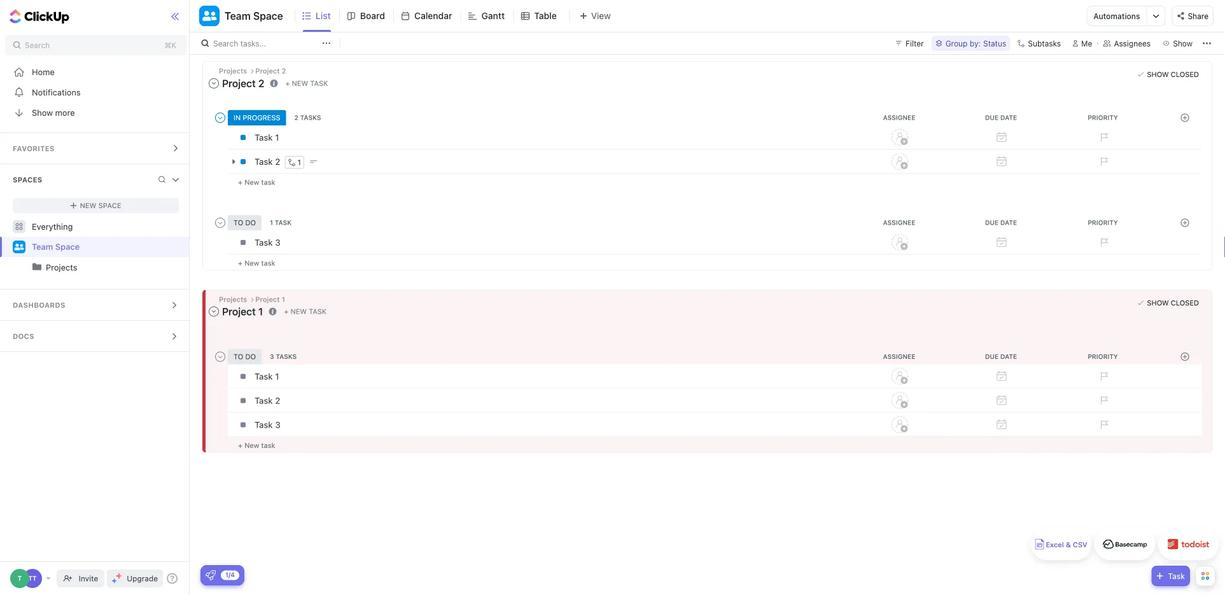 Task type: describe. For each thing, give the bounding box(es) containing it.
due date button for 3 tasks
[[952, 353, 1054, 360]]

set priority image for task 3
[[1095, 233, 1114, 252]]

me
[[1082, 39, 1093, 48]]

+ new task right list info image
[[284, 308, 327, 316]]

1 inside dropdown button
[[258, 306, 263, 318]]

1 up task 2
[[275, 132, 279, 142]]

t
[[18, 575, 22, 582]]

search for search
[[25, 41, 50, 50]]

2 set priority image from the top
[[1095, 152, 1114, 171]]

⌘k
[[164, 41, 176, 50]]

task 3 for task 3 link corresponding to set priority icon
[[255, 420, 281, 430]]

1 projects link from the left
[[1, 257, 180, 278]]

task 3 link for set priority image corresponding to task 3
[[252, 232, 846, 253]]

excel & csv link
[[1032, 529, 1092, 560]]

due for 2 tasks
[[986, 114, 999, 121]]

closed for project 2
[[1171, 70, 1200, 79]]

due for 1 task
[[986, 219, 999, 226]]

priority for 3 tasks
[[1088, 353, 1119, 360]]

+ new task down 1 task
[[238, 259, 275, 267]]

upgrade
[[127, 574, 158, 583]]

assignee for 3 tasks
[[884, 353, 916, 360]]

0 vertical spatial project 2
[[256, 67, 286, 75]]

new inside the 'sidebar' navigation
[[80, 202, 96, 210]]

dashboards
[[13, 301, 65, 309]]

1 down 3 tasks
[[275, 372, 279, 382]]

2 set priority element from the top
[[1095, 152, 1114, 171]]

3 tasks
[[270, 353, 297, 360]]

task 2
[[255, 156, 280, 167]]

priority button for 2 tasks
[[1054, 114, 1156, 121]]

group by: status
[[946, 39, 1007, 48]]

+ new task down task 2
[[238, 178, 275, 186]]

new right list info icon
[[292, 79, 308, 87]]

share
[[1188, 12, 1209, 20]]

1 right task 2
[[298, 158, 301, 167]]

task 1 link
[[252, 127, 846, 148]]

onboarding checklist button element
[[206, 571, 216, 581]]

1 right project 1 dropdown button
[[282, 295, 285, 304]]

list
[[316, 11, 331, 21]]

project up list info icon
[[256, 67, 280, 75]]

more
[[55, 108, 75, 117]]

excel
[[1046, 541, 1064, 549]]

share button
[[1173, 6, 1214, 26]]

project 1 button
[[208, 303, 266, 321]]

Search tasks... text field
[[213, 34, 319, 52]]

closed for project 1
[[1171, 299, 1200, 307]]

‎task 2 link
[[252, 390, 846, 412]]

csv
[[1073, 541, 1088, 549]]

spaces
[[13, 176, 42, 184]]

1 down task 2
[[270, 219, 273, 226]]

automations
[[1094, 11, 1141, 20]]

upgrade link
[[107, 570, 163, 588]]

automations button
[[1088, 6, 1147, 25]]

task 3 link for set priority icon
[[252, 414, 846, 436]]

calendar link
[[415, 0, 458, 32]]

team space button
[[220, 2, 283, 30]]

tasks for 3 tasks
[[276, 353, 297, 360]]

1 vertical spatial 3
[[270, 353, 274, 360]]

team for team space link
[[32, 242, 53, 252]]

due date for 2 tasks
[[986, 114, 1018, 121]]

set priority image for ‎task 2
[[1095, 391, 1114, 410]]

date for 2 tasks
[[1001, 114, 1018, 121]]

2 projects link from the left
[[46, 257, 180, 278]]

board
[[360, 11, 385, 21]]

board link
[[360, 0, 390, 32]]

priority button for 1 task
[[1054, 219, 1156, 226]]

3 for task 3 link corresponding to set priority icon
[[275, 420, 281, 430]]

2 tasks button
[[293, 114, 326, 121]]

team space link
[[32, 237, 180, 257]]

1 horizontal spatial space
[[98, 202, 121, 210]]

show inside the 'sidebar' navigation
[[32, 108, 53, 117]]

group
[[946, 39, 968, 48]]

project 2 inside dropdown button
[[222, 77, 265, 89]]

1 task button
[[268, 219, 296, 226]]

favorites button
[[0, 133, 192, 164]]

project left list info icon
[[222, 77, 256, 89]]

‎task for ‎task 2
[[255, 396, 273, 406]]

task for task 1 link
[[255, 132, 273, 142]]

view
[[591, 11, 611, 21]]

show closed for project 1
[[1148, 299, 1200, 307]]

due date button for 1 task
[[952, 219, 1054, 226]]

space for team space link
[[55, 242, 80, 252]]

onboarding checklist button image
[[206, 571, 216, 581]]

new space
[[80, 202, 121, 210]]

1 set priority element from the top
[[1095, 128, 1114, 147]]

assignee button for 2 tasks
[[850, 114, 952, 121]]

&
[[1066, 541, 1072, 549]]

‎task 1 link
[[252, 366, 846, 387]]

list info image
[[270, 79, 278, 87]]

task 3 for set priority image corresponding to task 3's task 3 link
[[255, 237, 281, 248]]

team for team space button
[[225, 10, 251, 22]]

0 vertical spatial user friends image
[[202, 10, 217, 22]]

1/4
[[225, 571, 235, 579]]

2 inside dropdown button
[[258, 77, 265, 89]]

subtasks
[[1029, 39, 1062, 48]]



Task type: vqa. For each thing, say whether or not it's contained in the screenshot.
DATE to the middle
yes



Task type: locate. For each thing, give the bounding box(es) containing it.
task 3 down ‎task 2
[[255, 420, 281, 430]]

new up project 1 dropdown button
[[245, 259, 259, 267]]

search tasks...
[[213, 39, 266, 48]]

team space inside button
[[225, 10, 283, 22]]

0 vertical spatial task 3
[[255, 237, 281, 248]]

1 vertical spatial space
[[98, 202, 121, 210]]

show closed button for project 2
[[1135, 68, 1203, 81]]

task 3
[[255, 237, 281, 248], [255, 420, 281, 430]]

2 vertical spatial 3
[[275, 420, 281, 430]]

everything
[[32, 222, 73, 231]]

2 closed from the top
[[1171, 299, 1200, 307]]

+ new task down ‎task 2
[[238, 442, 275, 450]]

filter
[[906, 39, 924, 48]]

2 date from the top
[[1001, 219, 1018, 226]]

0 vertical spatial assignee button
[[850, 114, 952, 121]]

set priority image for ‎task 1
[[1095, 367, 1114, 386]]

1 show closed button from the top
[[1135, 68, 1203, 81]]

task
[[310, 79, 328, 87], [261, 178, 275, 186], [275, 219, 292, 226], [261, 259, 275, 267], [309, 308, 327, 316], [261, 442, 275, 450]]

team space
[[225, 10, 283, 22], [32, 242, 80, 252]]

set priority image for task 1
[[1095, 128, 1114, 147]]

0 horizontal spatial tasks
[[276, 353, 297, 360]]

1 vertical spatial projects
[[46, 263, 77, 272]]

show inside dropdown button
[[1174, 39, 1193, 48]]

6 set priority element from the top
[[1095, 415, 1114, 435]]

assignee button for 3 tasks
[[850, 353, 952, 360]]

2 tasks
[[295, 114, 321, 121]]

1 vertical spatial team space
[[32, 242, 80, 252]]

due date button
[[952, 114, 1054, 121], [952, 219, 1054, 226], [952, 353, 1054, 360]]

‎task
[[255, 372, 273, 382], [255, 396, 273, 406]]

tasks...
[[240, 39, 266, 48]]

0 horizontal spatial search
[[25, 41, 50, 50]]

projects inside the 'sidebar' navigation
[[46, 263, 77, 272]]

3 tasks button
[[268, 353, 301, 360]]

1 task
[[270, 219, 292, 226]]

search for search tasks...
[[213, 39, 238, 48]]

tasks for 2 tasks
[[300, 114, 321, 121]]

list info image
[[269, 308, 277, 316]]

1 vertical spatial user friends image
[[14, 243, 24, 251]]

team space down everything
[[32, 242, 80, 252]]

0 horizontal spatial user friends image
[[14, 243, 24, 251]]

0 vertical spatial priority
[[1088, 114, 1119, 121]]

1 vertical spatial project 1
[[222, 306, 263, 318]]

2 assignee button from the top
[[850, 219, 952, 226]]

1 task 3 from the top
[[255, 237, 281, 248]]

3 down ‎task 2
[[275, 420, 281, 430]]

‎task for ‎task 1
[[255, 372, 273, 382]]

1 horizontal spatial team space
[[225, 10, 283, 22]]

3 up ‎task 1
[[270, 353, 274, 360]]

notifications link
[[0, 82, 192, 103]]

2 vertical spatial due date
[[986, 353, 1018, 360]]

1 left list info image
[[258, 306, 263, 318]]

sparkle svg 1 image
[[116, 573, 122, 579]]

0 vertical spatial closed
[[1171, 70, 1200, 79]]

search
[[213, 39, 238, 48], [25, 41, 50, 50]]

4 set priority image from the top
[[1095, 367, 1114, 386]]

user friends image up dashboards on the left of the page
[[14, 243, 24, 251]]

team inside button
[[225, 10, 251, 22]]

team up search tasks...
[[225, 10, 251, 22]]

space down everything
[[55, 242, 80, 252]]

1 due from the top
[[986, 114, 999, 121]]

0 vertical spatial ‎task
[[255, 372, 273, 382]]

2 vertical spatial priority
[[1088, 353, 1119, 360]]

1 vertical spatial show closed button
[[1135, 297, 1203, 309]]

favorites
[[13, 145, 55, 153]]

0 vertical spatial tasks
[[300, 114, 321, 121]]

5 set priority image from the top
[[1095, 391, 1114, 410]]

sidebar navigation
[[0, 0, 192, 595]]

notifications
[[32, 88, 81, 97]]

0 horizontal spatial team
[[32, 242, 53, 252]]

status
[[984, 39, 1007, 48]]

0 horizontal spatial team space
[[32, 242, 80, 252]]

3 priority from the top
[[1088, 353, 1119, 360]]

filter button
[[891, 36, 929, 51]]

team space inside the 'sidebar' navigation
[[32, 242, 80, 252]]

1 assignee button from the top
[[850, 114, 952, 121]]

‎task down ‎task 1
[[255, 396, 273, 406]]

space up search tasks... text box
[[253, 10, 283, 22]]

priority for 2 tasks
[[1088, 114, 1119, 121]]

task 3 link
[[252, 232, 846, 253], [252, 414, 846, 436]]

project up list info image
[[256, 295, 280, 304]]

1 vertical spatial task 3
[[255, 420, 281, 430]]

assignee for 2 tasks
[[884, 114, 916, 121]]

0 horizontal spatial space
[[55, 242, 80, 252]]

3 due from the top
[[986, 353, 999, 360]]

1 horizontal spatial team
[[225, 10, 251, 22]]

0 vertical spatial assignee
[[884, 114, 916, 121]]

4 set priority element from the top
[[1095, 367, 1114, 386]]

due date for 1 task
[[986, 219, 1018, 226]]

0 vertical spatial due date
[[986, 114, 1018, 121]]

space
[[253, 10, 283, 22], [98, 202, 121, 210], [55, 242, 80, 252]]

2 due from the top
[[986, 219, 999, 226]]

0 vertical spatial team
[[225, 10, 251, 22]]

assignees button
[[1098, 36, 1157, 51]]

3 due date button from the top
[[952, 353, 1054, 360]]

view button
[[570, 8, 615, 24]]

show closed button for project 1
[[1135, 297, 1203, 309]]

1 vertical spatial closed
[[1171, 299, 1200, 307]]

2 show closed button from the top
[[1135, 297, 1203, 309]]

3 set priority image from the top
[[1095, 233, 1114, 252]]

2 task 3 link from the top
[[252, 414, 846, 436]]

date for 3 tasks
[[1001, 353, 1018, 360]]

2 vertical spatial space
[[55, 242, 80, 252]]

due date button for 2 tasks
[[952, 114, 1054, 121]]

team space up 'tasks...'
[[225, 10, 283, 22]]

1 horizontal spatial user friends image
[[202, 10, 217, 22]]

home
[[32, 67, 55, 77]]

0 vertical spatial show closed button
[[1135, 68, 1203, 81]]

1 vertical spatial project 2
[[222, 77, 265, 89]]

1 horizontal spatial search
[[213, 39, 238, 48]]

1 task 3 link from the top
[[252, 232, 846, 253]]

list link
[[316, 0, 336, 32]]

3
[[275, 237, 281, 248], [270, 353, 274, 360], [275, 420, 281, 430]]

2 vertical spatial due
[[986, 353, 999, 360]]

2 show closed from the top
[[1148, 299, 1200, 307]]

user friends image inside the 'sidebar' navigation
[[14, 243, 24, 251]]

2 vertical spatial assignee button
[[850, 353, 952, 360]]

space inside button
[[253, 10, 283, 22]]

3 due date from the top
[[986, 353, 1018, 360]]

new up everything link
[[80, 202, 96, 210]]

team down everything
[[32, 242, 53, 252]]

subtasks button
[[1013, 36, 1065, 51]]

0 vertical spatial priority button
[[1054, 114, 1156, 121]]

+ new task
[[286, 79, 328, 87], [238, 178, 275, 186], [238, 259, 275, 267], [284, 308, 327, 316], [238, 442, 275, 450]]

1 due date button from the top
[[952, 114, 1054, 121]]

projects
[[219, 67, 249, 75], [46, 263, 77, 272], [219, 295, 249, 304]]

assignee button
[[850, 114, 952, 121], [850, 219, 952, 226], [850, 353, 952, 360]]

show closed button
[[1135, 68, 1203, 81], [1135, 297, 1203, 309]]

1 set priority image from the top
[[1095, 128, 1114, 147]]

priority
[[1088, 114, 1119, 121], [1088, 219, 1119, 226], [1088, 353, 1119, 360]]

3 set priority element from the top
[[1095, 233, 1114, 252]]

table
[[534, 11, 557, 21]]

0 vertical spatial 3
[[275, 237, 281, 248]]

5 set priority element from the top
[[1095, 391, 1114, 410]]

invite
[[79, 574, 98, 583]]

+
[[286, 79, 290, 87], [238, 178, 243, 186], [238, 259, 243, 267], [284, 308, 289, 316], [238, 442, 243, 450]]

project 2 left list info icon
[[222, 77, 265, 89]]

set priority element
[[1095, 128, 1114, 147], [1095, 152, 1114, 171], [1095, 233, 1114, 252], [1095, 367, 1114, 386], [1095, 391, 1114, 410], [1095, 415, 1114, 435]]

priority button for 3 tasks
[[1054, 353, 1156, 360]]

2 priority from the top
[[1088, 219, 1119, 226]]

1 vertical spatial tasks
[[276, 353, 297, 360]]

project 1 inside project 1 dropdown button
[[222, 306, 263, 318]]

1 priority button from the top
[[1054, 114, 1156, 121]]

due
[[986, 114, 999, 121], [986, 219, 999, 226], [986, 353, 999, 360]]

new down task 2
[[245, 178, 259, 186]]

1 vertical spatial assignee button
[[850, 219, 952, 226]]

1
[[275, 132, 279, 142], [298, 158, 301, 167], [270, 219, 273, 226], [282, 295, 285, 304], [258, 306, 263, 318], [275, 372, 279, 382]]

show closed
[[1148, 70, 1200, 79], [1148, 299, 1200, 307]]

search left 'tasks...'
[[213, 39, 238, 48]]

1 vertical spatial task 3 link
[[252, 414, 846, 436]]

project 2 up list info icon
[[256, 67, 286, 75]]

task 3 down 1 task
[[255, 237, 281, 248]]

everything link
[[0, 216, 192, 237]]

priority for 1 task
[[1088, 219, 1119, 226]]

user friends image up search tasks...
[[202, 10, 217, 22]]

1 priority from the top
[[1088, 114, 1119, 121]]

1 vertical spatial due date
[[986, 219, 1018, 226]]

2 assignee from the top
[[884, 219, 916, 226]]

docs
[[13, 332, 34, 341]]

task for task 3 link corresponding to set priority icon
[[255, 420, 273, 430]]

tasks
[[300, 114, 321, 121], [276, 353, 297, 360]]

project left list info image
[[222, 306, 256, 318]]

1 vertical spatial date
[[1001, 219, 1018, 226]]

me button
[[1068, 36, 1098, 51]]

2 horizontal spatial space
[[253, 10, 283, 22]]

2 vertical spatial projects
[[219, 295, 249, 304]]

0 vertical spatial project 1
[[256, 295, 285, 304]]

project 1
[[256, 295, 285, 304], [222, 306, 263, 318]]

gantt
[[482, 11, 505, 21]]

0 vertical spatial team space
[[225, 10, 283, 22]]

search up 'home'
[[25, 41, 50, 50]]

1 assignee from the top
[[884, 114, 916, 121]]

projects link
[[1, 257, 180, 278], [46, 257, 180, 278]]

due for 3 tasks
[[986, 353, 999, 360]]

project 1 left list info image
[[222, 306, 263, 318]]

set priority image
[[1095, 128, 1114, 147], [1095, 152, 1114, 171], [1095, 233, 1114, 252], [1095, 367, 1114, 386], [1095, 391, 1114, 410]]

3 priority button from the top
[[1054, 353, 1156, 360]]

1 vertical spatial due
[[986, 219, 999, 226]]

1 vertical spatial assignee
[[884, 219, 916, 226]]

new right list info image
[[291, 308, 307, 316]]

due date for 3 tasks
[[986, 353, 1018, 360]]

2 vertical spatial assignee
[[884, 353, 916, 360]]

1 ‎task from the top
[[255, 372, 273, 382]]

2 vertical spatial due date button
[[952, 353, 1054, 360]]

2 due date button from the top
[[952, 219, 1054, 226]]

assignee
[[884, 114, 916, 121], [884, 219, 916, 226], [884, 353, 916, 360]]

0 vertical spatial due date button
[[952, 114, 1054, 121]]

2 ‎task from the top
[[255, 396, 273, 406]]

projects for project 1
[[219, 295, 249, 304]]

search inside the 'sidebar' navigation
[[25, 41, 50, 50]]

1 vertical spatial priority
[[1088, 219, 1119, 226]]

project 2 button
[[208, 74, 268, 92]]

2 vertical spatial date
[[1001, 353, 1018, 360]]

tt
[[28, 575, 37, 582]]

projects for project 2
[[219, 67, 249, 75]]

2
[[282, 67, 286, 75], [258, 77, 265, 89], [295, 114, 299, 121], [275, 156, 280, 167], [275, 396, 280, 406]]

0 vertical spatial show closed
[[1148, 70, 1200, 79]]

team
[[225, 10, 251, 22], [32, 242, 53, 252]]

show more
[[32, 108, 75, 117]]

assignees
[[1115, 39, 1151, 48]]

closed
[[1171, 70, 1200, 79], [1171, 299, 1200, 307]]

1 vertical spatial team
[[32, 242, 53, 252]]

date for 1 task
[[1001, 219, 1018, 226]]

1 vertical spatial show closed
[[1148, 299, 1200, 307]]

0 vertical spatial projects
[[219, 67, 249, 75]]

‎task inside ‎task 1 link
[[255, 372, 273, 382]]

date
[[1001, 114, 1018, 121], [1001, 219, 1018, 226], [1001, 353, 1018, 360]]

assignee button for 1 task
[[850, 219, 952, 226]]

excel & csv
[[1046, 541, 1088, 549]]

user friends image
[[202, 10, 217, 22], [14, 243, 24, 251]]

3 assignee from the top
[[884, 353, 916, 360]]

1 due date from the top
[[986, 114, 1018, 121]]

task
[[255, 132, 273, 142], [255, 156, 273, 167], [255, 237, 273, 248], [255, 420, 273, 430], [1169, 572, 1186, 581]]

2 vertical spatial priority button
[[1054, 353, 1156, 360]]

3 assignee button from the top
[[850, 353, 952, 360]]

set priority image
[[1095, 415, 1114, 435]]

show closed for project 2
[[1148, 70, 1200, 79]]

sparkle svg 2 image
[[112, 579, 117, 584]]

2 priority button from the top
[[1054, 219, 1156, 226]]

gantt link
[[482, 0, 510, 32]]

home link
[[0, 62, 192, 82]]

2 task 3 from the top
[[255, 420, 281, 430]]

1 horizontal spatial tasks
[[300, 114, 321, 121]]

show
[[1174, 39, 1193, 48], [1148, 70, 1169, 79], [32, 108, 53, 117], [1148, 299, 1169, 307]]

+ new task right list info icon
[[286, 79, 328, 87]]

team inside the 'sidebar' navigation
[[32, 242, 53, 252]]

priority button
[[1054, 114, 1156, 121], [1054, 219, 1156, 226], [1054, 353, 1156, 360]]

project 1 up list info image
[[256, 295, 285, 304]]

0 vertical spatial date
[[1001, 114, 1018, 121]]

1 vertical spatial ‎task
[[255, 396, 273, 406]]

3 for set priority image corresponding to task 3's task 3 link
[[275, 237, 281, 248]]

calendar
[[415, 11, 452, 21]]

0 vertical spatial space
[[253, 10, 283, 22]]

new
[[292, 79, 308, 87], [245, 178, 259, 186], [80, 202, 96, 210], [245, 259, 259, 267], [291, 308, 307, 316], [245, 442, 259, 450]]

‎task inside ‎task 2 link
[[255, 396, 273, 406]]

0 vertical spatial task 3 link
[[252, 232, 846, 253]]

0 vertical spatial due
[[986, 114, 999, 121]]

task for set priority image corresponding to task 3's task 3 link
[[255, 237, 273, 248]]

team space for team space link
[[32, 242, 80, 252]]

project
[[256, 67, 280, 75], [222, 77, 256, 89], [256, 295, 280, 304], [222, 306, 256, 318]]

1 closed from the top
[[1171, 70, 1200, 79]]

task 1
[[255, 132, 279, 142]]

new down ‎task 2
[[245, 442, 259, 450]]

1 vertical spatial priority button
[[1054, 219, 1156, 226]]

‎task 1
[[255, 372, 279, 382]]

assignee for 1 task
[[884, 219, 916, 226]]

space up everything link
[[98, 202, 121, 210]]

2 due date from the top
[[986, 219, 1018, 226]]

team space for team space button
[[225, 10, 283, 22]]

3 down 1 task
[[275, 237, 281, 248]]

show button
[[1160, 36, 1197, 51]]

due date
[[986, 114, 1018, 121], [986, 219, 1018, 226], [986, 353, 1018, 360]]

table link
[[534, 0, 562, 32]]

1 vertical spatial due date button
[[952, 219, 1054, 226]]

‎task up ‎task 2
[[255, 372, 273, 382]]

1 date from the top
[[1001, 114, 1018, 121]]

‎task 2
[[255, 396, 280, 406]]

1 show closed from the top
[[1148, 70, 1200, 79]]

3 date from the top
[[1001, 353, 1018, 360]]

by:
[[970, 39, 981, 48]]

space for team space button
[[253, 10, 283, 22]]



